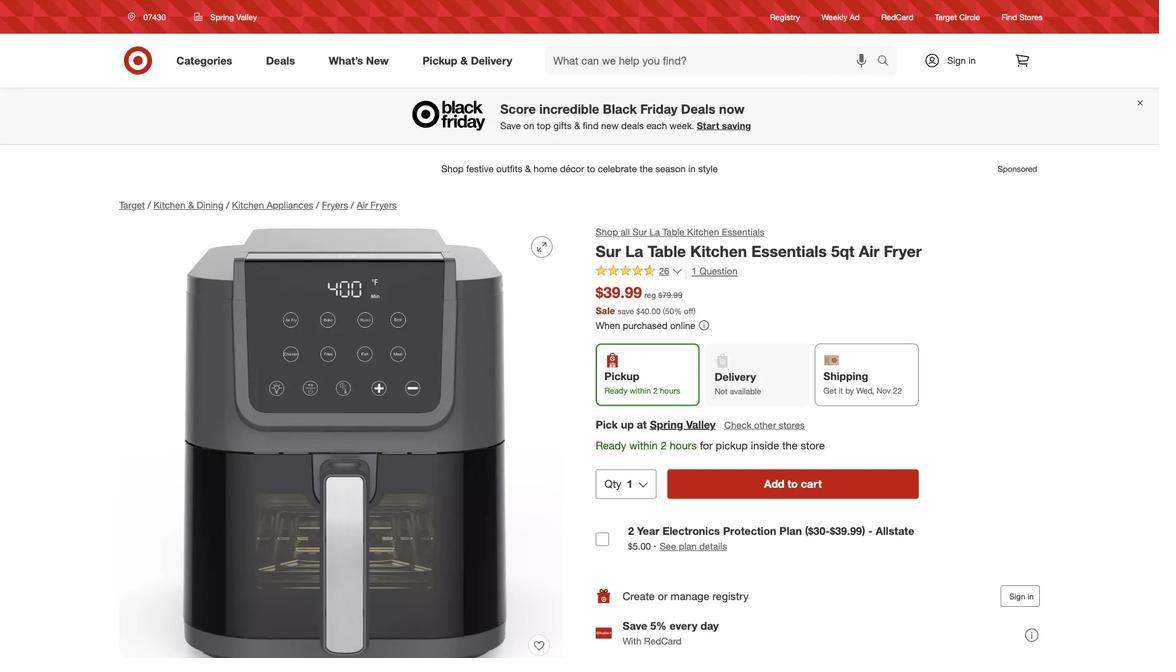 Task type: vqa. For each thing, say whether or not it's contained in the screenshot.
Valley to the left
yes



Task type: describe. For each thing, give the bounding box(es) containing it.
off
[[684, 306, 694, 316]]

ad
[[850, 12, 860, 22]]

shipping
[[824, 370, 869, 383]]

up
[[621, 418, 634, 431]]

incredible
[[540, 101, 599, 116]]

spring valley
[[210, 12, 257, 22]]

kitchen up question
[[691, 242, 747, 261]]

0 vertical spatial essentials
[[722, 226, 765, 238]]

2 year electronics protection plan ($30-$39.99) - allstate $5.00 · see plan details
[[628, 524, 915, 553]]

target link
[[119, 199, 145, 211]]

when purchased online
[[596, 319, 696, 331]]

pickup for &
[[423, 54, 458, 67]]

hours inside pickup ready within 2 hours
[[660, 385, 681, 395]]

appliances
[[267, 199, 313, 211]]

weekly ad link
[[822, 11, 860, 23]]

& inside score incredible black friday deals now save on top gifts & find new deals each week. start saving
[[574, 120, 580, 131]]

50
[[665, 306, 674, 316]]

kitchen up 1 question link
[[687, 226, 720, 238]]

plan
[[780, 524, 802, 538]]

question
[[700, 265, 738, 277]]

5qt
[[831, 242, 855, 261]]

find stores link
[[1002, 11, 1043, 23]]

other
[[754, 419, 776, 431]]

store
[[801, 439, 825, 452]]

$39.99
[[596, 283, 642, 302]]

pickup for ready
[[605, 370, 640, 383]]

0 horizontal spatial air
[[357, 199, 368, 211]]

all
[[621, 226, 630, 238]]

by
[[846, 385, 854, 395]]

find stores
[[1002, 12, 1043, 22]]

nov
[[877, 385, 891, 395]]

deals inside deals link
[[266, 54, 295, 67]]

0 horizontal spatial &
[[188, 199, 194, 211]]

registry
[[770, 12, 800, 22]]

4 / from the left
[[351, 199, 354, 211]]

deals link
[[255, 46, 312, 75]]

categories
[[176, 54, 232, 67]]

gifts
[[554, 120, 572, 131]]

advertisement region
[[108, 153, 1051, 185]]

allstate
[[876, 524, 915, 538]]

reg
[[645, 290, 656, 300]]

save inside save 5% every day with redcard
[[623, 620, 648, 633]]

5%
[[651, 620, 667, 633]]

1 vertical spatial 2
[[661, 439, 667, 452]]

circle
[[960, 12, 980, 22]]

spring inside dropdown button
[[210, 12, 234, 22]]

search
[[871, 55, 904, 68]]

score incredible black friday deals now save on top gifts & find new deals each week. start saving
[[500, 101, 751, 131]]

save 5% every day with redcard
[[623, 620, 719, 647]]

What can we help you find? suggestions appear below search field
[[545, 46, 881, 75]]

weekly
[[822, 12, 848, 22]]

stores
[[779, 419, 805, 431]]

kitchen appliances link
[[232, 199, 313, 211]]

target circle link
[[935, 11, 980, 23]]

·
[[654, 540, 657, 553]]

protection
[[723, 524, 777, 538]]

check other stores
[[725, 419, 805, 431]]

target circle
[[935, 12, 980, 22]]

shop all sur la table kitchen essentials sur la table kitchen essentials 5qt air fryer
[[596, 226, 922, 261]]

save inside score incredible black friday deals now save on top gifts & find new deals each week. start saving
[[500, 120, 521, 131]]

find
[[1002, 12, 1018, 22]]

what's new link
[[317, 46, 406, 75]]

registry link
[[770, 11, 800, 23]]

1 horizontal spatial la
[[650, 226, 660, 238]]

1 horizontal spatial &
[[461, 54, 468, 67]]

day
[[701, 620, 719, 633]]

target / kitchen & dining / kitchen appliances / fryers / air fryers
[[119, 199, 397, 211]]

$
[[637, 306, 641, 316]]

1 / from the left
[[148, 199, 151, 211]]

kitchen right target link
[[153, 199, 186, 211]]

pick up at spring valley
[[596, 418, 716, 431]]

friday
[[641, 101, 678, 116]]

available
[[730, 386, 761, 396]]

($30-
[[805, 524, 830, 538]]

1 question link
[[686, 264, 738, 279]]

new
[[366, 54, 389, 67]]

in inside the sign in button
[[1028, 592, 1034, 602]]

see plan details button
[[660, 540, 727, 554]]

07430
[[143, 12, 166, 22]]

new
[[601, 120, 619, 131]]

-
[[869, 524, 873, 538]]

1 horizontal spatial redcard
[[882, 12, 914, 22]]

fryers link
[[322, 199, 348, 211]]

details
[[700, 541, 727, 553]]

(
[[663, 306, 665, 316]]

sale
[[596, 305, 615, 316]]

0 vertical spatial 1
[[692, 265, 697, 277]]

$79.99
[[659, 290, 683, 300]]

for
[[700, 439, 713, 452]]

%
[[674, 306, 682, 316]]

score
[[500, 101, 536, 116]]

2 fryers from the left
[[371, 199, 397, 211]]

at
[[637, 418, 647, 431]]

year
[[637, 524, 660, 538]]

on
[[524, 120, 534, 131]]

each
[[647, 120, 667, 131]]

in inside sign in link
[[969, 55, 976, 66]]

registry
[[713, 590, 749, 603]]

07430 button
[[119, 5, 180, 29]]

0 horizontal spatial la
[[625, 242, 644, 261]]



Task type: locate. For each thing, give the bounding box(es) containing it.
sur right all
[[633, 226, 647, 238]]

1 horizontal spatial 1
[[692, 265, 697, 277]]

0 vertical spatial 2
[[653, 385, 658, 395]]

every
[[670, 620, 698, 633]]

target for target circle
[[935, 12, 957, 22]]

within
[[630, 385, 651, 395], [630, 439, 658, 452]]

pickup ready within 2 hours
[[605, 370, 681, 395]]

1 horizontal spatial sign in
[[1010, 592, 1034, 602]]

0 vertical spatial sur
[[633, 226, 647, 238]]

save up with
[[623, 620, 648, 633]]

1 left question
[[692, 265, 697, 277]]

/
[[148, 199, 151, 211], [226, 199, 229, 211], [316, 199, 319, 211], [351, 199, 354, 211]]

save left on
[[500, 120, 521, 131]]

start
[[697, 120, 720, 131]]

see
[[660, 541, 676, 553]]

sign in button
[[1001, 586, 1040, 607]]

26 link
[[596, 264, 683, 280]]

get
[[824, 385, 837, 395]]

wed,
[[857, 385, 875, 395]]

/ right target link
[[148, 199, 151, 211]]

kitchen right dining
[[232, 199, 264, 211]]

0 vertical spatial deals
[[266, 54, 295, 67]]

sur la table kitchen essentials 5qt air fryer, 1 of 8 image
[[119, 226, 564, 659]]

delivery up score
[[471, 54, 512, 67]]

la down all
[[625, 242, 644, 261]]

1 vertical spatial sur
[[596, 242, 621, 261]]

in
[[969, 55, 976, 66], [1028, 592, 1034, 602]]

0 horizontal spatial in
[[969, 55, 976, 66]]

add
[[764, 478, 785, 491]]

0 horizontal spatial sur
[[596, 242, 621, 261]]

sign in
[[948, 55, 976, 66], [1010, 592, 1034, 602]]

0 vertical spatial table
[[663, 226, 685, 238]]

air inside shop all sur la table kitchen essentials sur la table kitchen essentials 5qt air fryer
[[859, 242, 880, 261]]

deals inside score incredible black friday deals now save on top gifts & find new deals each week. start saving
[[681, 101, 716, 116]]

save
[[618, 306, 634, 316]]

delivery not available
[[715, 371, 761, 396]]

1 horizontal spatial sur
[[633, 226, 647, 238]]

air
[[357, 199, 368, 211], [859, 242, 880, 261]]

search button
[[871, 46, 904, 78]]

1 vertical spatial essentials
[[752, 242, 827, 261]]

2 / from the left
[[226, 199, 229, 211]]

0 vertical spatial pickup
[[423, 54, 458, 67]]

1 within from the top
[[630, 385, 651, 395]]

manage
[[671, 590, 710, 603]]

what's new
[[329, 54, 389, 67]]

0 vertical spatial &
[[461, 54, 468, 67]]

/ right "fryers" link
[[351, 199, 354, 211]]

ready up pick
[[605, 385, 628, 395]]

1 vertical spatial air
[[859, 242, 880, 261]]

delivery inside delivery not available
[[715, 371, 756, 384]]

1 vertical spatial table
[[648, 242, 686, 261]]

1 vertical spatial hours
[[670, 439, 697, 452]]

ready inside pickup ready within 2 hours
[[605, 385, 628, 395]]

top
[[537, 120, 551, 131]]

add to cart
[[764, 478, 822, 491]]

redcard inside save 5% every day with redcard
[[644, 635, 682, 647]]

2 vertical spatial 2
[[628, 524, 634, 538]]

1 vertical spatial la
[[625, 242, 644, 261]]

stores
[[1020, 12, 1043, 22]]

qty
[[605, 478, 622, 491]]

week.
[[670, 120, 695, 131]]

now
[[719, 101, 745, 116]]

valley up deals link
[[236, 12, 257, 22]]

target for target / kitchen & dining / kitchen appliances / fryers / air fryers
[[119, 199, 145, 211]]

shop
[[596, 226, 618, 238]]

1 vertical spatial delivery
[[715, 371, 756, 384]]

add to cart button
[[667, 470, 919, 499]]

1 vertical spatial valley
[[687, 418, 716, 431]]

purchased
[[623, 319, 668, 331]]

0 horizontal spatial sign in
[[948, 55, 976, 66]]

within inside pickup ready within 2 hours
[[630, 385, 651, 395]]

1 vertical spatial &
[[574, 120, 580, 131]]

1 horizontal spatial target
[[935, 12, 957, 22]]

redcard link
[[882, 11, 914, 23]]

hours up spring valley button
[[660, 385, 681, 395]]

0 vertical spatial sign
[[948, 55, 966, 66]]

0 horizontal spatial delivery
[[471, 54, 512, 67]]

find
[[583, 120, 599, 131]]

0 horizontal spatial save
[[500, 120, 521, 131]]

2 horizontal spatial &
[[574, 120, 580, 131]]

2 down the pick up at spring valley
[[661, 439, 667, 452]]

la right all
[[650, 226, 660, 238]]

0 vertical spatial ready
[[605, 385, 628, 395]]

0 vertical spatial sign in
[[948, 55, 976, 66]]

0 horizontal spatial 2
[[628, 524, 634, 538]]

kitchen & dining link
[[153, 199, 224, 211]]

pick
[[596, 418, 618, 431]]

redcard right ad
[[882, 12, 914, 22]]

1 horizontal spatial delivery
[[715, 371, 756, 384]]

0 vertical spatial valley
[[236, 12, 257, 22]]

1 horizontal spatial valley
[[687, 418, 716, 431]]

spring right "at"
[[650, 418, 684, 431]]

0 vertical spatial air
[[357, 199, 368, 211]]

1
[[692, 265, 697, 277], [627, 478, 633, 491]]

essentials left 5qt
[[752, 242, 827, 261]]

essentials up question
[[722, 226, 765, 238]]

26
[[659, 265, 670, 277]]

2 within from the top
[[630, 439, 658, 452]]

hours
[[660, 385, 681, 395], [670, 439, 697, 452]]

1 vertical spatial redcard
[[644, 635, 682, 647]]

or
[[658, 590, 668, 603]]

fryer
[[884, 242, 922, 261]]

target left circle
[[935, 12, 957, 22]]

1 horizontal spatial 2
[[653, 385, 658, 395]]

0 horizontal spatial 1
[[627, 478, 633, 491]]

fryers
[[322, 199, 348, 211], [371, 199, 397, 211]]

1 vertical spatial save
[[623, 620, 648, 633]]

0 horizontal spatial spring
[[210, 12, 234, 22]]

valley up 'for'
[[687, 418, 716, 431]]

dining
[[197, 199, 224, 211]]

1 horizontal spatial spring
[[650, 418, 684, 431]]

1 vertical spatial pickup
[[605, 370, 640, 383]]

0 vertical spatial hours
[[660, 385, 681, 395]]

0 vertical spatial within
[[630, 385, 651, 395]]

2 inside pickup ready within 2 hours
[[653, 385, 658, 395]]

0 horizontal spatial valley
[[236, 12, 257, 22]]

spring valley button
[[185, 5, 266, 29]]

save
[[500, 120, 521, 131], [623, 620, 648, 633]]

1 horizontal spatial deals
[[681, 101, 716, 116]]

sign inside button
[[1010, 592, 1026, 602]]

pickup inside pickup & delivery link
[[423, 54, 458, 67]]

deals up start
[[681, 101, 716, 116]]

fryers right "fryers" link
[[371, 199, 397, 211]]

target left kitchen & dining 'link'
[[119, 199, 145, 211]]

None checkbox
[[596, 533, 609, 547]]

2 vertical spatial &
[[188, 199, 194, 211]]

delivery up available
[[715, 371, 756, 384]]

air right 5qt
[[859, 242, 880, 261]]

electronics
[[663, 524, 720, 538]]

within up "at"
[[630, 385, 651, 395]]

1 horizontal spatial fryers
[[371, 199, 397, 211]]

2 left year
[[628, 524, 634, 538]]

1 vertical spatial deals
[[681, 101, 716, 116]]

pickup & delivery link
[[411, 46, 529, 75]]

0 horizontal spatial target
[[119, 199, 145, 211]]

cart
[[801, 478, 822, 491]]

3 / from the left
[[316, 199, 319, 211]]

inside
[[751, 439, 780, 452]]

0 vertical spatial save
[[500, 120, 521, 131]]

0 horizontal spatial redcard
[[644, 635, 682, 647]]

black
[[603, 101, 637, 116]]

ready down pick
[[596, 439, 627, 452]]

fryers left air fryers link
[[322, 199, 348, 211]]

pickup inside pickup ready within 2 hours
[[605, 370, 640, 383]]

pickup right new
[[423, 54, 458, 67]]

within down "at"
[[630, 439, 658, 452]]

&
[[461, 54, 468, 67], [574, 120, 580, 131], [188, 199, 194, 211]]

air fryers link
[[357, 199, 397, 211]]

0 vertical spatial delivery
[[471, 54, 512, 67]]

1 vertical spatial 1
[[627, 478, 633, 491]]

hours down spring valley button
[[670, 439, 697, 452]]

/ left "fryers" link
[[316, 199, 319, 211]]

create or manage registry
[[623, 590, 749, 603]]

saving
[[722, 120, 751, 131]]

1 vertical spatial within
[[630, 439, 658, 452]]

create
[[623, 590, 655, 603]]

2 horizontal spatial 2
[[661, 439, 667, 452]]

0 vertical spatial target
[[935, 12, 957, 22]]

air right "fryers" link
[[357, 199, 368, 211]]

1 vertical spatial spring
[[650, 418, 684, 431]]

target
[[935, 12, 957, 22], [119, 199, 145, 211]]

sur
[[633, 226, 647, 238], [596, 242, 621, 261]]

deals left what's
[[266, 54, 295, 67]]

pickup & delivery
[[423, 54, 512, 67]]

deals
[[621, 120, 644, 131]]

0 horizontal spatial fryers
[[322, 199, 348, 211]]

1 horizontal spatial air
[[859, 242, 880, 261]]

la
[[650, 226, 660, 238], [625, 242, 644, 261]]

sign in inside button
[[1010, 592, 1034, 602]]

2 inside 2 year electronics protection plan ($30-$39.99) - allstate $5.00 · see plan details
[[628, 524, 634, 538]]

it
[[839, 385, 843, 395]]

0 vertical spatial spring
[[210, 12, 234, 22]]

sur down shop
[[596, 242, 621, 261]]

0 vertical spatial redcard
[[882, 12, 914, 22]]

1 horizontal spatial pickup
[[605, 370, 640, 383]]

valley inside spring valley dropdown button
[[236, 12, 257, 22]]

1 horizontal spatial save
[[623, 620, 648, 633]]

1 horizontal spatial in
[[1028, 592, 1034, 602]]

1 vertical spatial in
[[1028, 592, 1034, 602]]

$39.99 reg $79.99 sale save $ 40.00 ( 50 % off )
[[596, 283, 696, 316]]

0 horizontal spatial deals
[[266, 54, 295, 67]]

1 vertical spatial sign in
[[1010, 592, 1034, 602]]

ready
[[605, 385, 628, 395], [596, 439, 627, 452]]

0 vertical spatial la
[[650, 226, 660, 238]]

$39.99)
[[830, 524, 866, 538]]

1 vertical spatial target
[[119, 199, 145, 211]]

1 vertical spatial sign
[[1010, 592, 1026, 602]]

redcard down 5%
[[644, 635, 682, 647]]

1 horizontal spatial sign
[[1010, 592, 1026, 602]]

table
[[663, 226, 685, 238], [648, 242, 686, 261]]

1 fryers from the left
[[322, 199, 348, 211]]

shipping get it by wed, nov 22
[[824, 370, 902, 395]]

$5.00
[[628, 541, 651, 553]]

0 horizontal spatial sign
[[948, 55, 966, 66]]

0 vertical spatial in
[[969, 55, 976, 66]]

2 up the pick up at spring valley
[[653, 385, 658, 395]]

22
[[893, 385, 902, 395]]

spring up "categories" link
[[210, 12, 234, 22]]

1 right qty
[[627, 478, 633, 491]]

1 vertical spatial ready
[[596, 439, 627, 452]]

)
[[694, 306, 696, 316]]

/ right dining
[[226, 199, 229, 211]]

weekly ad
[[822, 12, 860, 22]]

0 horizontal spatial pickup
[[423, 54, 458, 67]]

sign
[[948, 55, 966, 66], [1010, 592, 1026, 602]]

check
[[725, 419, 752, 431]]

pickup up up
[[605, 370, 640, 383]]



